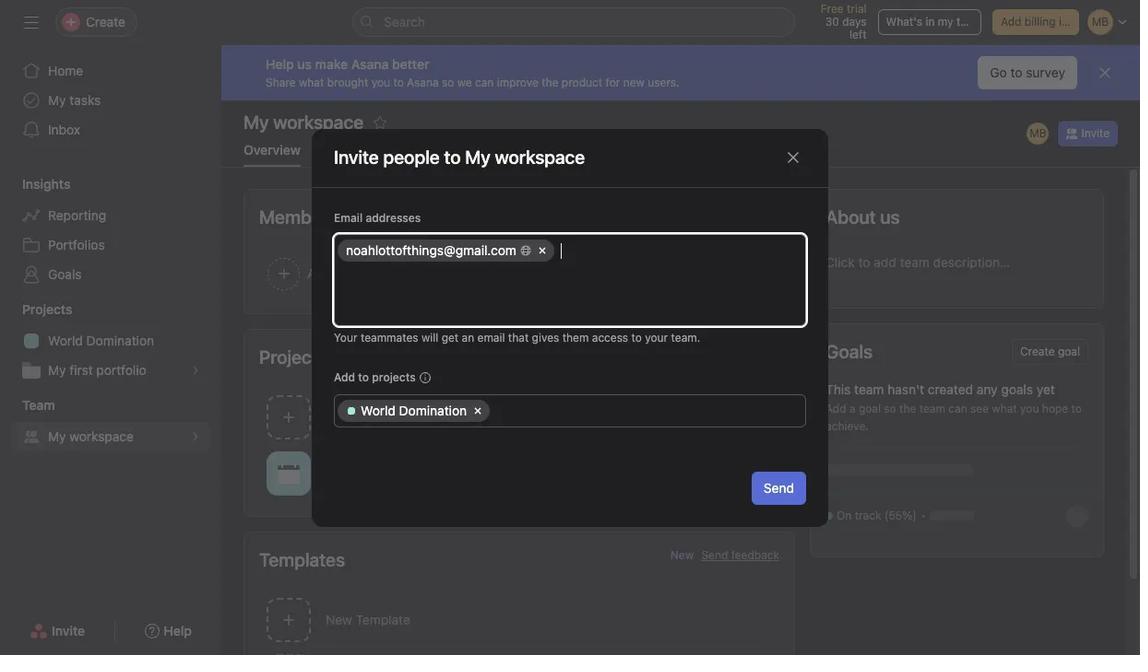 Task type: locate. For each thing, give the bounding box(es) containing it.
1 horizontal spatial you
[[1020, 402, 1039, 416]]

create goal
[[1020, 345, 1080, 359]]

1 vertical spatial so
[[884, 402, 896, 416]]

new left 'project'
[[326, 410, 352, 425]]

1 vertical spatial goals
[[826, 341, 873, 363]]

0 horizontal spatial team
[[854, 382, 884, 398]]

world inside cell
[[361, 403, 396, 418]]

0 horizontal spatial can
[[475, 75, 494, 89]]

goal
[[1058, 345, 1080, 359], [859, 402, 881, 416]]

2 vertical spatial add
[[826, 402, 846, 416]]

2 vertical spatial my
[[48, 429, 66, 445]]

0 vertical spatial goals
[[48, 267, 82, 282]]

gives
[[532, 331, 559, 345]]

see
[[970, 402, 989, 416]]

1 horizontal spatial what
[[992, 402, 1017, 416]]

tasks
[[69, 92, 101, 108]]

so inside this team hasn't created any goals yet add a goal so the team can see what you hope to achieve.
[[884, 402, 896, 416]]

my left first
[[48, 363, 66, 378]]

1 vertical spatial you
[[1020, 402, 1039, 416]]

goals down portfolios
[[48, 267, 82, 282]]

projects
[[22, 302, 72, 317], [259, 347, 327, 368]]

what
[[299, 75, 324, 89], [992, 402, 1017, 416]]

so down hasn't on the right bottom
[[884, 402, 896, 416]]

world domination cell
[[338, 400, 490, 422]]

2 horizontal spatial add
[[1001, 15, 1022, 29]]

0 horizontal spatial mb
[[743, 466, 760, 480]]

my workspace down 'improve'
[[465, 147, 585, 168]]

email
[[334, 211, 363, 225]]

0 vertical spatial world domination
[[48, 333, 154, 349]]

mb down go to survey button
[[1030, 126, 1047, 140]]

overview button
[[244, 142, 301, 167]]

feedback
[[731, 549, 780, 563]]

what down the us
[[299, 75, 324, 89]]

can right we on the top left of the page
[[475, 75, 494, 89]]

0 vertical spatial send
[[764, 480, 794, 496]]

1 vertical spatial the
[[899, 402, 916, 416]]

world down add to projects
[[361, 403, 396, 418]]

new send feedback
[[670, 549, 780, 563]]

1 horizontal spatial domination
[[399, 403, 467, 418]]

to right go
[[1011, 65, 1023, 80]]

your
[[334, 331, 357, 345]]

messages button
[[323, 142, 384, 167]]

1 vertical spatial goal
[[859, 402, 881, 416]]

1 vertical spatial can
[[949, 402, 967, 416]]

email
[[477, 331, 505, 345]]

add inside button
[[1001, 15, 1022, 29]]

members (1)
[[259, 207, 364, 228]]

1 vertical spatial add
[[334, 370, 355, 384]]

this
[[826, 382, 851, 398]]

0 horizontal spatial so
[[442, 75, 454, 89]]

0 vertical spatial goal
[[1058, 345, 1080, 359]]

insights element
[[0, 168, 221, 293]]

us
[[297, 56, 312, 71]]

can down created
[[949, 402, 967, 416]]

1 horizontal spatial my workspace
[[465, 147, 585, 168]]

portfolios
[[48, 237, 105, 253]]

0 vertical spatial my workspace
[[244, 112, 364, 133]]

1 vertical spatial world
[[361, 403, 396, 418]]

my inside teams element
[[48, 429, 66, 445]]

world domination inside projects element
[[48, 333, 154, 349]]

calendar image
[[278, 463, 300, 485]]

team.
[[671, 331, 700, 345]]

mb inside mb "link"
[[743, 466, 760, 480]]

inbox
[[48, 122, 80, 137]]

0 vertical spatial add
[[1001, 15, 1022, 29]]

send inside send button
[[764, 480, 794, 496]]

to down asana better
[[393, 75, 404, 89]]

1 horizontal spatial world domination
[[361, 403, 467, 418]]

domination inside cell
[[399, 403, 467, 418]]

close this dialog image
[[786, 150, 801, 165]]

to left projects
[[358, 370, 369, 384]]

1 horizontal spatial the
[[899, 402, 916, 416]]

add left a
[[826, 402, 846, 416]]

my workspace up the "overview"
[[244, 112, 364, 133]]

your teammates will get an email that gives them access to your team.
[[334, 331, 700, 345]]

0 vertical spatial team
[[854, 382, 884, 398]]

projects up new project
[[259, 347, 327, 368]]

go to survey button
[[978, 56, 1077, 89]]

banner
[[221, 45, 1140, 101]]

0 vertical spatial invite
[[1082, 126, 1110, 140]]

0 vertical spatial invite button
[[1058, 121, 1118, 147]]

we
[[457, 75, 472, 89]]

my for my first portfolio
[[48, 363, 66, 378]]

invite inside dialog
[[334, 147, 379, 168]]

so left we on the top left of the page
[[442, 75, 454, 89]]

first
[[69, 363, 93, 378]]

new left send feedback link
[[670, 549, 694, 563]]

send left feedback
[[701, 549, 728, 563]]

0 horizontal spatial goal
[[859, 402, 881, 416]]

hasn't
[[888, 382, 924, 398]]

none text field inside noahlottofthings@gmail.com row
[[561, 239, 575, 262]]

reporting
[[48, 208, 106, 223]]

world domination
[[48, 333, 154, 349], [361, 403, 467, 418]]

trial
[[847, 2, 867, 16]]

goal right a
[[859, 402, 881, 416]]

world domination down more information 'icon'
[[361, 403, 467, 418]]

to right the hope
[[1071, 402, 1082, 416]]

1 horizontal spatial world
[[361, 403, 396, 418]]

1 horizontal spatial team
[[919, 402, 945, 416]]

the down hasn't on the right bottom
[[899, 402, 916, 416]]

0 vertical spatial world
[[48, 333, 83, 349]]

new project
[[326, 410, 398, 425]]

goal inside this team hasn't created any goals yet add a goal so the team can see what you hope to achieve.
[[859, 402, 881, 416]]

you inside this team hasn't created any goals yet add a goal so the team can see what you hope to achieve.
[[1020, 402, 1039, 416]]

add
[[1001, 15, 1022, 29], [334, 370, 355, 384], [826, 402, 846, 416]]

world up first
[[48, 333, 83, 349]]

1 vertical spatial team
[[919, 402, 945, 416]]

to right people
[[444, 147, 461, 168]]

home
[[48, 63, 83, 78]]

0 horizontal spatial add
[[334, 370, 355, 384]]

0 horizontal spatial world
[[48, 333, 83, 349]]

domination
[[86, 333, 154, 349], [399, 403, 467, 418]]

domination up 'portfolio'
[[86, 333, 154, 349]]

about us
[[826, 207, 900, 228]]

so for asana better
[[442, 75, 454, 89]]

domination down more information 'icon'
[[399, 403, 467, 418]]

1 vertical spatial invite button
[[18, 615, 97, 649]]

0 vertical spatial my
[[48, 92, 66, 108]]

my workspace link
[[11, 422, 210, 452]]

new for new project
[[326, 410, 352, 425]]

reporting link
[[11, 201, 210, 231]]

projects inside dropdown button
[[22, 302, 72, 317]]

yet
[[1037, 382, 1055, 398]]

0 vertical spatial what
[[299, 75, 324, 89]]

0 vertical spatial projects
[[22, 302, 72, 317]]

add left billing
[[1001, 15, 1022, 29]]

1 horizontal spatial so
[[884, 402, 896, 416]]

1 vertical spatial invite
[[334, 147, 379, 168]]

0 vertical spatial mb
[[1030, 126, 1047, 140]]

0 horizontal spatial goals
[[48, 267, 82, 282]]

0 horizontal spatial what
[[299, 75, 324, 89]]

add for add to projects
[[334, 370, 355, 384]]

0 vertical spatial so
[[442, 75, 454, 89]]

0 horizontal spatial domination
[[86, 333, 154, 349]]

0 horizontal spatial invite button
[[18, 615, 97, 649]]

0 horizontal spatial invite
[[52, 624, 85, 639]]

goal inside button
[[1058, 345, 1080, 359]]

projects element
[[0, 293, 221, 389]]

what inside help us make asana better share what brought you to asana so we can improve the product for new users.
[[299, 75, 324, 89]]

what down the goals
[[992, 402, 1017, 416]]

send up feedback
[[764, 480, 794, 496]]

world domination inside cell
[[361, 403, 467, 418]]

1 vertical spatial send
[[701, 549, 728, 563]]

you down asana better
[[371, 75, 390, 89]]

my left 'tasks' at the left top
[[48, 92, 66, 108]]

to inside button
[[1011, 65, 1023, 80]]

0 vertical spatial domination
[[86, 333, 154, 349]]

mb up feedback
[[743, 466, 760, 480]]

improve
[[497, 75, 539, 89]]

templates
[[259, 550, 345, 571]]

share
[[266, 75, 296, 89]]

3 my from the top
[[48, 429, 66, 445]]

•
[[921, 509, 926, 523]]

0 horizontal spatial projects
[[22, 302, 72, 317]]

on track (55%)
[[837, 509, 917, 523]]

so
[[442, 75, 454, 89], [884, 402, 896, 416]]

add inside invite people to my workspace dialog
[[334, 370, 355, 384]]

the left product
[[542, 75, 559, 89]]

1 vertical spatial my
[[48, 363, 66, 378]]

1 vertical spatial my workspace
[[465, 147, 585, 168]]

0 horizontal spatial the
[[542, 75, 559, 89]]

None text field
[[561, 239, 575, 262]]

can inside this team hasn't created any goals yet add a goal so the team can see what you hope to achieve.
[[949, 402, 967, 416]]

1 horizontal spatial projects
[[259, 347, 327, 368]]

my inside projects element
[[48, 363, 66, 378]]

1 vertical spatial mb
[[743, 466, 760, 480]]

insights
[[22, 176, 70, 192]]

world domination up my first portfolio
[[48, 333, 154, 349]]

1 vertical spatial what
[[992, 402, 1017, 416]]

1 horizontal spatial goals
[[826, 341, 873, 363]]

my
[[48, 92, 66, 108], [48, 363, 66, 378], [48, 429, 66, 445]]

what's in my trial?
[[886, 15, 982, 29]]

can
[[475, 75, 494, 89], [949, 402, 967, 416]]

you inside help us make asana better share what brought you to asana so we can improve the product for new users.
[[371, 75, 390, 89]]

team up a
[[854, 382, 884, 398]]

inbox link
[[11, 115, 210, 145]]

you down the goals
[[1020, 402, 1039, 416]]

what's in my trial? button
[[878, 9, 982, 35]]

add inside this team hasn't created any goals yet add a goal so the team can see what you hope to achieve.
[[826, 402, 846, 416]]

0 horizontal spatial you
[[371, 75, 390, 89]]

so inside help us make asana better share what brought you to asana so we can improve the product for new users.
[[442, 75, 454, 89]]

users.
[[648, 75, 680, 89]]

create goal button
[[1012, 339, 1089, 365]]

1 my from the top
[[48, 92, 66, 108]]

1 horizontal spatial goal
[[1058, 345, 1080, 359]]

1 vertical spatial new
[[670, 549, 694, 563]]

1 horizontal spatial can
[[949, 402, 967, 416]]

portfolio
[[96, 363, 146, 378]]

goals
[[1001, 382, 1033, 398]]

1 vertical spatial domination
[[399, 403, 467, 418]]

world inside projects element
[[48, 333, 83, 349]]

0 horizontal spatial world domination
[[48, 333, 154, 349]]

new
[[326, 410, 352, 425], [670, 549, 694, 563], [326, 613, 352, 628]]

noahlottofthings@gmail.com
[[346, 242, 517, 258]]

world domination row
[[338, 400, 803, 427]]

dismiss image
[[1098, 65, 1113, 80]]

new left template
[[326, 613, 352, 628]]

0 vertical spatial can
[[475, 75, 494, 89]]

projects button
[[0, 301, 72, 319]]

0 vertical spatial the
[[542, 75, 559, 89]]

1 vertical spatial projects
[[259, 347, 327, 368]]

your
[[645, 331, 668, 345]]

team down created
[[919, 402, 945, 416]]

2 vertical spatial new
[[326, 613, 352, 628]]

what inside this team hasn't created any goals yet add a goal so the team can see what you hope to achieve.
[[992, 402, 1017, 416]]

so for created
[[884, 402, 896, 416]]

to
[[1011, 65, 1023, 80], [393, 75, 404, 89], [444, 147, 461, 168], [631, 331, 642, 345], [358, 370, 369, 384], [1071, 402, 1082, 416]]

my down team
[[48, 429, 66, 445]]

mb
[[1030, 126, 1047, 140], [743, 466, 760, 480]]

2 my from the top
[[48, 363, 66, 378]]

projects up first
[[22, 302, 72, 317]]

search button
[[352, 7, 795, 37]]

1 horizontal spatial send
[[764, 480, 794, 496]]

team
[[854, 382, 884, 398], [919, 402, 945, 416]]

goals up the this
[[826, 341, 873, 363]]

teams element
[[0, 389, 221, 456]]

my
[[938, 15, 953, 29]]

add down your
[[334, 370, 355, 384]]

goal right create
[[1058, 345, 1080, 359]]

0 vertical spatial new
[[326, 410, 352, 425]]

send
[[764, 480, 794, 496], [701, 549, 728, 563]]

1 vertical spatial world domination
[[361, 403, 467, 418]]

add for add billing info
[[1001, 15, 1022, 29]]

1 horizontal spatial add
[[826, 402, 846, 416]]

new template
[[326, 613, 410, 628]]

new for new template
[[326, 613, 352, 628]]

my inside global element
[[48, 92, 66, 108]]

0 vertical spatial you
[[371, 75, 390, 89]]

calendar button
[[406, 142, 461, 167]]

domination inside projects element
[[86, 333, 154, 349]]

1 horizontal spatial invite button
[[1058, 121, 1118, 147]]

1 horizontal spatial invite
[[334, 147, 379, 168]]

new
[[623, 75, 645, 89]]

to inside this team hasn't created any goals yet add a goal so the team can see what you hope to achieve.
[[1071, 402, 1082, 416]]



Task type: describe. For each thing, give the bounding box(es) containing it.
days
[[842, 15, 867, 29]]

goals link
[[11, 260, 210, 290]]

this team hasn't created any goals yet add a goal so the team can see what you hope to achieve.
[[826, 382, 1082, 434]]

search list box
[[352, 7, 795, 37]]

my tasks
[[48, 92, 101, 108]]

help
[[266, 56, 294, 71]]

insights button
[[0, 175, 70, 194]]

will
[[422, 331, 438, 345]]

project
[[356, 410, 398, 425]]

2 horizontal spatial invite
[[1082, 126, 1110, 140]]

for
[[606, 75, 620, 89]]

hide sidebar image
[[24, 15, 39, 30]]

the inside this team hasn't created any goals yet add a goal so the team can see what you hope to achieve.
[[899, 402, 916, 416]]

global element
[[0, 45, 221, 156]]

asana better
[[351, 56, 429, 71]]

trial?
[[956, 15, 982, 29]]

send feedback link
[[701, 548, 780, 565]]

send button
[[752, 472, 806, 505]]

search
[[384, 14, 425, 30]]

asana
[[407, 75, 439, 89]]

them
[[562, 331, 589, 345]]

messages
[[323, 142, 384, 158]]

free trial 30 days left
[[821, 2, 867, 42]]

world domination link
[[11, 327, 210, 356]]

(55%)
[[884, 509, 917, 523]]

my for my tasks
[[48, 92, 66, 108]]

new for new send feedback
[[670, 549, 694, 563]]

to inside help us make asana better share what brought you to asana so we can improve the product for new users.
[[393, 75, 404, 89]]

banner containing help us make asana better
[[221, 45, 1140, 101]]

0 horizontal spatial send
[[701, 549, 728, 563]]

my workspace inside dialog
[[465, 147, 585, 168]]

noahlottofthings@gmail.com row
[[338, 239, 803, 266]]

more information image
[[419, 372, 431, 383]]

calendar
[[406, 142, 461, 158]]

add billing info
[[1001, 15, 1078, 29]]

make
[[315, 56, 348, 71]]

add to starred image
[[373, 115, 387, 130]]

can inside help us make asana better share what brought you to asana so we can improve the product for new users.
[[475, 75, 494, 89]]

achieve.
[[826, 420, 869, 434]]

my first portfolio link
[[11, 356, 210, 386]]

30
[[825, 15, 839, 29]]

to left your
[[631, 331, 642, 345]]

email addresses
[[334, 211, 421, 225]]

my workspace
[[48, 429, 134, 445]]

create
[[1020, 345, 1055, 359]]

hope
[[1042, 402, 1068, 416]]

the inside help us make asana better share what brought you to asana so we can improve the product for new users.
[[542, 75, 559, 89]]

what's
[[886, 15, 923, 29]]

product
[[562, 75, 603, 89]]

that
[[508, 331, 529, 345]]

an
[[462, 331, 474, 345]]

mb link
[[244, 446, 794, 502]]

my tasks link
[[11, 86, 210, 115]]

my first portfolio
[[48, 363, 146, 378]]

brought
[[327, 75, 368, 89]]

1 horizontal spatial mb
[[1030, 126, 1047, 140]]

get
[[442, 331, 459, 345]]

workspace
[[69, 429, 134, 445]]

on
[[837, 509, 852, 523]]

template
[[356, 613, 410, 628]]

created
[[928, 382, 973, 398]]

go to survey
[[990, 65, 1065, 80]]

goals inside insights element
[[48, 267, 82, 282]]

free
[[821, 2, 844, 16]]

a
[[850, 402, 856, 416]]

0 horizontal spatial my workspace
[[244, 112, 364, 133]]

team button
[[0, 397, 55, 415]]

people
[[383, 147, 440, 168]]

Add to projects text field
[[496, 400, 510, 422]]

my for my workspace
[[48, 429, 66, 445]]

noahlottofthings@gmail.com cell
[[338, 239, 554, 262]]

add billing info button
[[993, 9, 1079, 35]]

info
[[1059, 15, 1078, 29]]

help us make asana better share what brought you to asana so we can improve the product for new users.
[[266, 56, 680, 89]]

home link
[[11, 56, 210, 86]]

2 vertical spatial invite
[[52, 624, 85, 639]]

team
[[22, 398, 55, 413]]

track
[[855, 509, 881, 523]]

invite people to my workspace
[[334, 147, 585, 168]]

add to projects
[[334, 370, 416, 384]]

invite people to my workspace dialog
[[312, 129, 828, 527]]

billing
[[1025, 15, 1056, 29]]

go
[[990, 65, 1007, 80]]

overview
[[244, 142, 301, 158]]

projects
[[372, 370, 416, 384]]

survey
[[1026, 65, 1065, 80]]



Task type: vqa. For each thing, say whether or not it's contained in the screenshot.
THE 'REPORTING' link
yes



